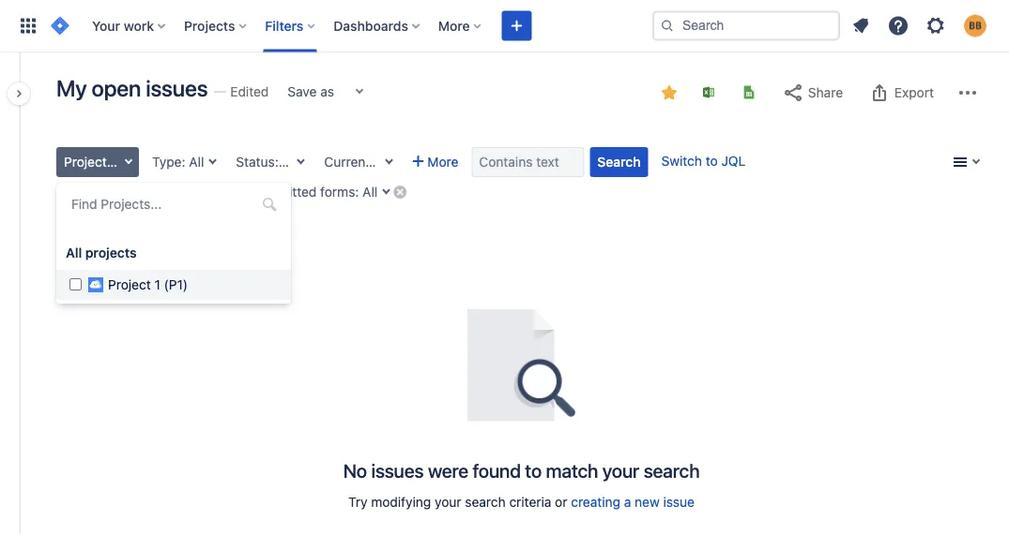 Task type: vqa. For each thing, say whether or not it's contained in the screenshot.
bottommost your
yes



Task type: describe. For each thing, give the bounding box(es) containing it.
all left remove criteria icon
[[362, 184, 378, 200]]

save as button
[[278, 77, 344, 107]]

work
[[124, 18, 154, 33]]

more button
[[433, 11, 489, 41]]

my
[[56, 75, 87, 101]]

open
[[91, 75, 141, 101]]

all projects element
[[56, 270, 291, 300]]

help image
[[887, 15, 910, 37]]

submitted
[[254, 184, 317, 200]]

save as
[[288, 84, 334, 99]]

0 horizontal spatial to
[[525, 460, 542, 482]]

issue
[[663, 495, 694, 511]]

1
[[154, 277, 160, 293]]

export button
[[859, 78, 943, 108]]

new
[[635, 495, 660, 511]]

1 vertical spatial search
[[465, 495, 506, 511]]

small image
[[662, 85, 677, 100]]

all projects
[[66, 245, 137, 261]]

filters
[[265, 18, 303, 33]]

primary element
[[11, 0, 652, 52]]

all left projects
[[66, 245, 82, 261]]

or
[[555, 495, 567, 511]]

current user
[[324, 154, 402, 170]]

user
[[374, 154, 402, 170]]

0 vertical spatial to
[[706, 153, 718, 169]]

0 vertical spatial your
[[602, 460, 639, 482]]

all for project: all
[[114, 154, 129, 170]]

jql
[[721, 153, 746, 169]]

your work button
[[86, 11, 173, 41]]

your work
[[92, 18, 154, 33]]

criteria
[[509, 495, 551, 511]]

search button
[[590, 147, 648, 177]]

more inside popup button
[[438, 18, 470, 33]]

Find Projects... field
[[66, 191, 282, 218]]

status:
[[236, 154, 279, 170]]

export
[[894, 85, 934, 100]]

found
[[473, 460, 521, 482]]

submitted forms: all
[[254, 184, 378, 200]]

match
[[546, 460, 598, 482]]

none checkbox inside all projects element
[[69, 279, 82, 291]]

jira software image
[[49, 15, 71, 37]]

project
[[108, 277, 151, 293]]

switch
[[661, 153, 702, 169]]

share
[[808, 85, 843, 100]]

edited
[[230, 84, 269, 99]]

projects
[[85, 245, 137, 261]]

more inside dropdown button
[[427, 154, 458, 170]]

forms:
[[320, 184, 359, 200]]

dashboards
[[334, 18, 408, 33]]

all for status: all
[[282, 154, 297, 170]]

open in microsoft excel image
[[701, 85, 716, 100]]

create image
[[506, 15, 528, 37]]

all for type: all
[[189, 154, 204, 170]]

your profile and settings image
[[964, 15, 986, 37]]

project 1 (p1)
[[108, 277, 188, 293]]

modifying
[[371, 495, 431, 511]]



Task type: locate. For each thing, give the bounding box(es) containing it.
Search field
[[652, 11, 840, 41]]

banner containing your work
[[0, 0, 1009, 53]]

as
[[320, 84, 334, 99]]

switch to jql
[[661, 153, 746, 169]]

more button
[[405, 147, 466, 177]]

banner
[[0, 0, 1009, 53]]

all up the submitted
[[282, 154, 297, 170]]

projects button
[[178, 11, 254, 41]]

your
[[602, 460, 639, 482], [435, 495, 461, 511]]

appswitcher icon image
[[17, 15, 39, 37]]

Search issues using keywords text field
[[472, 147, 584, 177]]

remove criteria image
[[393, 184, 408, 199]]

search up issue
[[644, 460, 700, 482]]

your
[[92, 18, 120, 33]]

all right type:
[[189, 154, 204, 170]]

1 horizontal spatial issues
[[371, 460, 424, 482]]

were
[[428, 460, 468, 482]]

1 vertical spatial issues
[[371, 460, 424, 482]]

1 horizontal spatial your
[[602, 460, 639, 482]]

settings image
[[925, 15, 947, 37]]

0 vertical spatial issues
[[146, 75, 208, 101]]

try modifying your search criteria or creating a new issue
[[348, 495, 694, 511]]

issues right open
[[146, 75, 208, 101]]

a
[[624, 495, 631, 511]]

projects
[[184, 18, 235, 33]]

current user button
[[317, 147, 402, 177]]

0 horizontal spatial issues
[[146, 75, 208, 101]]

jira software image
[[49, 15, 71, 37]]

creating a new issue link
[[571, 495, 694, 511]]

more left create icon
[[438, 18, 470, 33]]

notifications image
[[849, 15, 872, 37]]

type: all
[[152, 154, 204, 170]]

no
[[343, 460, 367, 482]]

to up criteria
[[525, 460, 542, 482]]

open in google sheets image
[[742, 85, 757, 100]]

share link
[[772, 78, 852, 108]]

1 vertical spatial your
[[435, 495, 461, 511]]

1 vertical spatial to
[[525, 460, 542, 482]]

0 vertical spatial search
[[644, 460, 700, 482]]

issues
[[146, 75, 208, 101], [371, 460, 424, 482]]

0 horizontal spatial your
[[435, 495, 461, 511]]

to
[[706, 153, 718, 169], [525, 460, 542, 482]]

default image
[[262, 197, 277, 212]]

switch to jql link
[[661, 153, 746, 169]]

try
[[348, 495, 367, 511]]

your up the a
[[602, 460, 639, 482]]

creating
[[571, 495, 620, 511]]

all right the project:
[[114, 154, 129, 170]]

issues up modifying at bottom left
[[371, 460, 424, 482]]

project: all
[[64, 154, 129, 170]]

save
[[288, 84, 317, 99]]

search down found
[[465, 495, 506, 511]]

all
[[114, 154, 129, 170], [189, 154, 204, 170], [282, 154, 297, 170], [362, 184, 378, 200], [66, 245, 82, 261]]

no issues were found to match your search
[[343, 460, 700, 482]]

search
[[597, 154, 641, 170]]

type:
[[152, 154, 185, 170]]

sidebar navigation image
[[0, 75, 41, 113]]

to left jql
[[706, 153, 718, 169]]

project:
[[64, 154, 111, 170]]

1 vertical spatial more
[[427, 154, 458, 170]]

search image
[[660, 18, 675, 33]]

None checkbox
[[69, 279, 82, 291]]

my open issues
[[56, 75, 208, 101]]

0 vertical spatial more
[[438, 18, 470, 33]]

current
[[324, 154, 370, 170]]

0 horizontal spatial search
[[465, 495, 506, 511]]

your down were
[[435, 495, 461, 511]]

(p1)
[[164, 277, 188, 293]]

more
[[438, 18, 470, 33], [427, 154, 458, 170]]

filters button
[[259, 11, 322, 41]]

status: all
[[236, 154, 297, 170]]

search
[[644, 460, 700, 482], [465, 495, 506, 511]]

1 horizontal spatial to
[[706, 153, 718, 169]]

more right user
[[427, 154, 458, 170]]

dashboards button
[[328, 11, 427, 41]]

1 horizontal spatial search
[[644, 460, 700, 482]]



